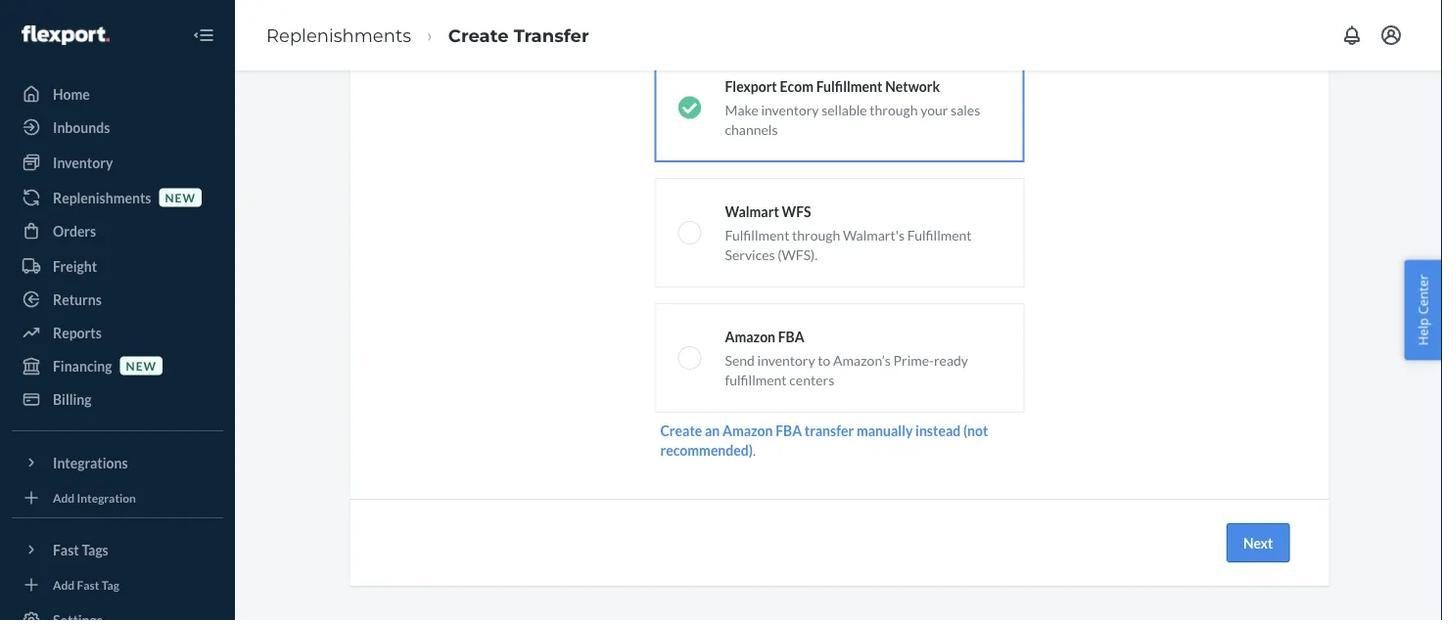 Task type: describe. For each thing, give the bounding box(es) containing it.
fulfillment for sellable
[[816, 78, 883, 95]]

manually
[[857, 423, 913, 439]]

sellable
[[822, 101, 867, 118]]

next
[[1244, 535, 1274, 552]]

an
[[705, 423, 720, 439]]

open notifications image
[[1341, 24, 1364, 47]]

integrations button
[[12, 448, 223, 479]]

transfer
[[805, 423, 854, 439]]

create transfer link
[[448, 24, 589, 46]]

amazon inside amazon fba send inventory to amazon's prime-ready fulfillment centers
[[725, 329, 776, 345]]

flexport
[[725, 78, 777, 95]]

fba inside amazon fba send inventory to amazon's prime-ready fulfillment centers
[[778, 329, 805, 345]]

orders
[[53, 223, 96, 239]]

walmart
[[725, 203, 779, 220]]

transfer
[[514, 24, 589, 46]]

wfs
[[782, 203, 811, 220]]

recommended)
[[661, 442, 753, 459]]

next button
[[1227, 524, 1290, 563]]

through inside the flexport ecom fulfillment network make inventory sellable through your sales channels
[[870, 101, 918, 118]]

billing link
[[12, 384, 223, 415]]

prime-
[[894, 352, 934, 369]]

1 vertical spatial fast
[[77, 578, 99, 592]]

amazon fba send inventory to amazon's prime-ready fulfillment centers
[[725, 329, 969, 388]]

help
[[1415, 318, 1432, 346]]

replenishments link
[[266, 24, 411, 46]]

services
[[725, 246, 775, 263]]

add integration link
[[12, 487, 223, 510]]

financing
[[53, 358, 112, 375]]

inbounds
[[53, 119, 110, 136]]

flexport logo image
[[22, 25, 110, 45]]

fulfillment for services
[[725, 227, 790, 243]]

create for create an amazon fba transfer manually instead (not recommended)
[[661, 423, 702, 439]]

home link
[[12, 78, 223, 110]]

inventory inside amazon fba send inventory to amazon's prime-ready fulfillment centers
[[758, 352, 815, 369]]

inventory
[[53, 154, 113, 171]]

home
[[53, 86, 90, 102]]

inventory inside the flexport ecom fulfillment network make inventory sellable through your sales channels
[[761, 101, 819, 118]]

(wfs).
[[778, 246, 818, 263]]

create for create transfer
[[448, 24, 509, 46]]

add integration
[[53, 491, 136, 505]]

returns link
[[12, 284, 223, 315]]

send
[[725, 352, 755, 369]]

add fast tag link
[[12, 574, 223, 597]]

inventory link
[[12, 147, 223, 178]]

centers
[[790, 372, 835, 388]]



Task type: vqa. For each thing, say whether or not it's contained in the screenshot.
Available
no



Task type: locate. For each thing, give the bounding box(es) containing it.
1 horizontal spatial fulfillment
[[816, 78, 883, 95]]

fulfillment up services
[[725, 227, 790, 243]]

center
[[1415, 275, 1432, 315]]

1 vertical spatial create
[[661, 423, 702, 439]]

to
[[818, 352, 831, 369]]

create an amazon fba transfer manually instead (not recommended)
[[661, 423, 989, 459]]

replenishments inside breadcrumbs navigation
[[266, 24, 411, 46]]

fba inside create an amazon fba transfer manually instead (not recommended)
[[776, 423, 802, 439]]

1 vertical spatial new
[[126, 359, 157, 373]]

inventory
[[761, 101, 819, 118], [758, 352, 815, 369]]

returns
[[53, 291, 102, 308]]

fast left tags
[[53, 542, 79, 559]]

2 horizontal spatial fulfillment
[[908, 227, 972, 243]]

through inside walmart wfs fulfillment through walmart's fulfillment services (wfs).
[[792, 227, 841, 243]]

add down fast tags
[[53, 578, 75, 592]]

sales
[[951, 101, 981, 118]]

1 vertical spatial amazon
[[723, 423, 773, 439]]

0 vertical spatial fast
[[53, 542, 79, 559]]

1 horizontal spatial create
[[661, 423, 702, 439]]

add
[[53, 491, 75, 505], [53, 578, 75, 592]]

inventory up centers
[[758, 352, 815, 369]]

0 horizontal spatial create
[[448, 24, 509, 46]]

0 vertical spatial create
[[448, 24, 509, 46]]

replenishments
[[266, 24, 411, 46], [53, 190, 151, 206]]

0 vertical spatial add
[[53, 491, 75, 505]]

close navigation image
[[192, 24, 215, 47]]

tags
[[82, 542, 108, 559]]

new for financing
[[126, 359, 157, 373]]

new
[[165, 190, 196, 205], [126, 359, 157, 373]]

0 vertical spatial amazon
[[725, 329, 776, 345]]

tag
[[102, 578, 119, 592]]

create an amazon fba transfer manually instead (not recommended) link
[[661, 423, 989, 459]]

through down "network"
[[870, 101, 918, 118]]

inventory down ecom
[[761, 101, 819, 118]]

walmart wfs fulfillment through walmart's fulfillment services (wfs).
[[725, 203, 972, 263]]

fast inside dropdown button
[[53, 542, 79, 559]]

network
[[886, 78, 940, 95]]

fba
[[778, 329, 805, 345], [776, 423, 802, 439]]

add for add fast tag
[[53, 578, 75, 592]]

fba left transfer
[[776, 423, 802, 439]]

fast tags button
[[12, 535, 223, 566]]

0 horizontal spatial fulfillment
[[725, 227, 790, 243]]

billing
[[53, 391, 92, 408]]

0 vertical spatial through
[[870, 101, 918, 118]]

new up orders link
[[165, 190, 196, 205]]

0 vertical spatial inventory
[[761, 101, 819, 118]]

breadcrumbs navigation
[[251, 7, 605, 64]]

1 vertical spatial fba
[[776, 423, 802, 439]]

fulfillment inside the flexport ecom fulfillment network make inventory sellable through your sales channels
[[816, 78, 883, 95]]

0 horizontal spatial through
[[792, 227, 841, 243]]

amazon inside create an amazon fba transfer manually instead (not recommended)
[[723, 423, 773, 439]]

1 vertical spatial replenishments
[[53, 190, 151, 206]]

walmart's
[[843, 227, 905, 243]]

fulfillment right "walmart's"
[[908, 227, 972, 243]]

amazon up .
[[723, 423, 773, 439]]

orders link
[[12, 215, 223, 247]]

create inside breadcrumbs navigation
[[448, 24, 509, 46]]

new down reports link
[[126, 359, 157, 373]]

integrations
[[53, 455, 128, 472]]

instead
[[916, 423, 961, 439]]

(not
[[964, 423, 989, 439]]

fulfillment
[[725, 372, 787, 388]]

0 vertical spatial fba
[[778, 329, 805, 345]]

create left transfer
[[448, 24, 509, 46]]

fast left tag
[[77, 578, 99, 592]]

.
[[753, 442, 756, 459]]

create
[[448, 24, 509, 46], [661, 423, 702, 439]]

check circle image
[[678, 96, 702, 119]]

create transfer
[[448, 24, 589, 46]]

through up (wfs).
[[792, 227, 841, 243]]

help center
[[1415, 275, 1432, 346]]

fba up centers
[[778, 329, 805, 345]]

1 horizontal spatial new
[[165, 190, 196, 205]]

fulfillment
[[816, 78, 883, 95], [725, 227, 790, 243], [908, 227, 972, 243]]

create left an
[[661, 423, 702, 439]]

fast tags
[[53, 542, 108, 559]]

1 horizontal spatial through
[[870, 101, 918, 118]]

add fast tag
[[53, 578, 119, 592]]

amazon's
[[833, 352, 891, 369]]

1 horizontal spatial replenishments
[[266, 24, 411, 46]]

fulfillment up sellable
[[816, 78, 883, 95]]

amazon up send
[[725, 329, 776, 345]]

2 add from the top
[[53, 578, 75, 592]]

inbounds link
[[12, 112, 223, 143]]

1 add from the top
[[53, 491, 75, 505]]

reports
[[53, 325, 102, 341]]

integration
[[77, 491, 136, 505]]

add for add integration
[[53, 491, 75, 505]]

freight link
[[12, 251, 223, 282]]

create inside create an amazon fba transfer manually instead (not recommended)
[[661, 423, 702, 439]]

make
[[725, 101, 759, 118]]

1 vertical spatial inventory
[[758, 352, 815, 369]]

add left integration
[[53, 491, 75, 505]]

new for replenishments
[[165, 190, 196, 205]]

0 vertical spatial replenishments
[[266, 24, 411, 46]]

reports link
[[12, 317, 223, 349]]

freight
[[53, 258, 97, 275]]

your
[[921, 101, 948, 118]]

0 vertical spatial new
[[165, 190, 196, 205]]

channels
[[725, 121, 778, 138]]

1 vertical spatial through
[[792, 227, 841, 243]]

0 horizontal spatial replenishments
[[53, 190, 151, 206]]

help center button
[[1405, 260, 1443, 361]]

ecom
[[780, 78, 814, 95]]

1 vertical spatial add
[[53, 578, 75, 592]]

flexport ecom fulfillment network make inventory sellable through your sales channels
[[725, 78, 981, 138]]

amazon
[[725, 329, 776, 345], [723, 423, 773, 439]]

open account menu image
[[1380, 24, 1403, 47]]

ready
[[934, 352, 969, 369]]

fast
[[53, 542, 79, 559], [77, 578, 99, 592]]

0 horizontal spatial new
[[126, 359, 157, 373]]

through
[[870, 101, 918, 118], [792, 227, 841, 243]]



